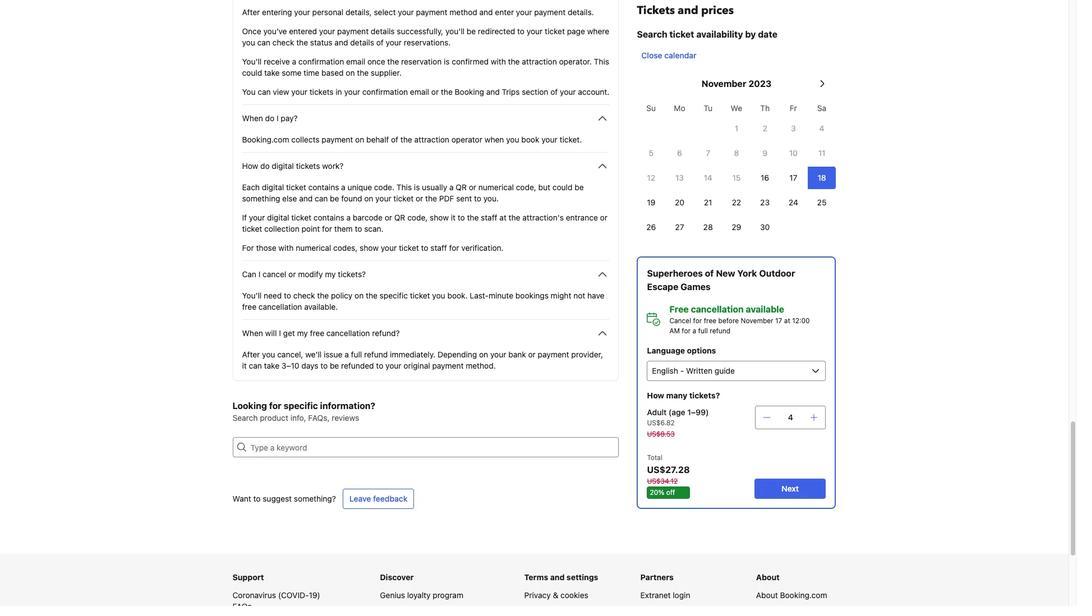 Task type: locate. For each thing, give the bounding box(es) containing it.
method.
[[466, 361, 496, 370]]

0 horizontal spatial attraction
[[415, 135, 450, 144]]

1 horizontal spatial is
[[444, 57, 450, 66]]

after left cancel,
[[242, 350, 260, 359]]

how do digital tickets work? element
[[242, 173, 610, 254]]

payment down details, at left top
[[337, 26, 369, 36]]

23 November 2023 checkbox
[[751, 191, 780, 214]]

16
[[761, 173, 770, 182]]

to inside once you've entered your payment details successfully, you'll be redirected to your ticket page where you can check the status and details of your reservations.
[[518, 26, 525, 36]]

0 horizontal spatial it
[[242, 361, 247, 370]]

those
[[256, 243, 276, 253]]

1 horizontal spatial with
[[491, 57, 506, 66]]

provider,
[[572, 350, 603, 359]]

with inside how do digital tickets work? element
[[279, 243, 294, 253]]

how
[[242, 161, 258, 171], [647, 391, 665, 400]]

0 vertical spatial confirmation
[[299, 57, 344, 66]]

numerical down point
[[296, 243, 331, 253]]

9 November 2023 checkbox
[[751, 142, 780, 164]]

1 vertical spatial booking.com
[[780, 590, 828, 600]]

1 vertical spatial free
[[704, 317, 717, 325]]

if
[[242, 213, 247, 222]]

successfully,
[[397, 26, 443, 36]]

how inside dropdown button
[[242, 161, 258, 171]]

code, left but
[[516, 182, 536, 192]]

0 vertical spatial my
[[325, 269, 336, 279]]

not
[[574, 291, 586, 300]]

2 about from the top
[[756, 590, 778, 600]]

0 horizontal spatial specific
[[284, 401, 318, 411]]

0 horizontal spatial code,
[[408, 213, 428, 222]]

digital for your
[[267, 213, 289, 222]]

be right you'll
[[467, 26, 476, 36]]

or right bank
[[528, 350, 536, 359]]

1 horizontal spatial i
[[277, 113, 279, 123]]

1 horizontal spatial numerical
[[479, 182, 514, 192]]

0 horizontal spatial i
[[259, 269, 261, 279]]

17
[[790, 173, 798, 182], [776, 317, 783, 325]]

and up privacy & cookies
[[550, 572, 565, 582]]

0 vertical spatial show
[[430, 213, 449, 222]]

1 take from the top
[[264, 68, 280, 77]]

us$8.53
[[647, 430, 675, 438]]

i
[[277, 113, 279, 123], [259, 269, 261, 279], [279, 328, 281, 338]]

payment down depending
[[432, 361, 464, 370]]

ticket inside you'll need to check the policy on the specific ticket you book. last-minute bookings might not have free cancellation available.
[[410, 291, 430, 300]]

1–99)
[[688, 407, 709, 417]]

a inside after you cancel, we'll issue a full refund immediately. depending on your bank or payment provider, it can take 3–10 days to be refunded to your original payment method.
[[345, 350, 349, 359]]

a up some
[[292, 57, 296, 66]]

0 horizontal spatial numerical
[[296, 243, 331, 253]]

ticket inside once you've entered your payment details successfully, you'll be redirected to your ticket page where you can check the status and details of your reservations.
[[545, 26, 565, 36]]

digital up collection
[[267, 213, 289, 222]]

do
[[265, 113, 275, 123], [260, 161, 270, 171]]

how up adult
[[647, 391, 665, 400]]

1 horizontal spatial confirmation
[[362, 87, 408, 97]]

1 when from the top
[[242, 113, 263, 123]]

2 horizontal spatial cancellation
[[691, 304, 744, 314]]

digital inside if your digital ticket contains a barcode or qr code, show it to the staff at the attraction's entrance or ticket collection point for them to scan.
[[267, 213, 289, 222]]

the right policy
[[366, 291, 378, 300]]

0 horizontal spatial at
[[500, 213, 507, 222]]

1 horizontal spatial at
[[785, 317, 791, 325]]

with
[[491, 57, 506, 66], [279, 243, 294, 253]]

a right "am"
[[693, 327, 697, 335]]

2 when from the top
[[242, 328, 263, 338]]

your inside each digital ticket contains a unique code. this is usually a qr or numerical code, but could be something else and can be found on your ticket or the pdf sent to you.
[[376, 194, 392, 203]]

the inside each digital ticket contains a unique code. this is usually a qr or numerical code, but could be something else and can be found on your ticket or the pdf sent to you.
[[425, 194, 437, 203]]

when do i pay? button
[[242, 112, 610, 125]]

free down you'll
[[242, 302, 257, 311]]

1 horizontal spatial code,
[[516, 182, 536, 192]]

check
[[273, 38, 294, 47], [293, 291, 315, 300]]

after for after you cancel, we'll issue a full refund immediately. depending on your bank or payment provider, it can take 3–10 days to be refunded to your original payment method.
[[242, 350, 260, 359]]

this right operator.
[[594, 57, 610, 66]]

is
[[444, 57, 450, 66], [414, 182, 420, 192]]

leave feedback button
[[343, 489, 414, 509]]

be down issue
[[330, 361, 339, 370]]

26
[[647, 222, 656, 232]]

1 horizontal spatial refund
[[710, 327, 731, 335]]

to inside each digital ticket contains a unique code. this is usually a qr or numerical code, but could be something else and can be found on your ticket or the pdf sent to you.
[[474, 194, 482, 203]]

code, inside if your digital ticket contains a barcode or qr code, show it to the staff at the attraction's entrance or ticket collection point for them to scan.
[[408, 213, 428, 222]]

1 vertical spatial at
[[785, 317, 791, 325]]

this right code.
[[397, 182, 412, 192]]

1 vertical spatial refund
[[364, 350, 388, 359]]

0 vertical spatial take
[[264, 68, 280, 77]]

17 inside free cancellation available cancel for free before november 17 at 12:00 am for a full refund
[[776, 317, 783, 325]]

on down unique
[[364, 194, 373, 203]]

how for how many tickets?
[[647, 391, 665, 400]]

23
[[761, 198, 770, 207]]

0 vertical spatial tickets
[[310, 87, 334, 97]]

0 vertical spatial staff
[[481, 213, 498, 222]]

30 November 2023 checkbox
[[751, 216, 780, 239]]

your up status
[[319, 26, 335, 36]]

support
[[233, 572, 264, 582]]

cancellation up issue
[[327, 328, 370, 338]]

14
[[704, 173, 713, 182]]

something
[[242, 194, 280, 203]]

staff down 'you.'
[[481, 213, 498, 222]]

us$34.12
[[647, 477, 678, 485]]

1 November 2023 checkbox
[[723, 117, 751, 140]]

fr
[[790, 103, 797, 113]]

cancellation down need
[[259, 302, 302, 311]]

0 vertical spatial full
[[698, 327, 708, 335]]

1 horizontal spatial booking.com
[[780, 590, 828, 600]]

booking.com
[[242, 135, 289, 144], [780, 590, 828, 600]]

could inside each digital ticket contains a unique code. this is usually a qr or numerical code, but could be something else and can be found on your ticket or the pdf sent to you.
[[553, 182, 573, 192]]

you down once on the left
[[242, 38, 255, 47]]

0 vertical spatial check
[[273, 38, 294, 47]]

your down code.
[[376, 194, 392, 203]]

1 vertical spatial check
[[293, 291, 315, 300]]

specific inside you'll need to check the policy on the specific ticket you book. last-minute bookings might not have free cancellation available.
[[380, 291, 408, 300]]

full inside after you cancel, we'll issue a full refund immediately. depending on your bank or payment provider, it can take 3–10 days to be refunded to your original payment method.
[[351, 350, 362, 359]]

0 vertical spatial about
[[756, 572, 780, 582]]

tickets left the in
[[310, 87, 334, 97]]

where
[[587, 26, 610, 36]]

loyalty
[[407, 590, 431, 600]]

the down entered
[[296, 38, 308, 47]]

on right based
[[346, 68, 355, 77]]

0 vertical spatial 4
[[820, 123, 825, 133]]

coronavirus
[[233, 590, 276, 600]]

0 horizontal spatial could
[[242, 68, 262, 77]]

0 vertical spatial do
[[265, 113, 275, 123]]

november up we
[[702, 79, 747, 89]]

could down you'll
[[242, 68, 262, 77]]

date
[[758, 29, 778, 39]]

of inside superheroes of new york outdoor escape games
[[705, 268, 714, 278]]

12:00
[[793, 317, 810, 325]]

digital for do
[[272, 161, 294, 171]]

with inside you'll receive a confirmation email once the reservation is confirmed with the attraction operator. this could take some time based on the supplier.
[[491, 57, 506, 66]]

tickets and prices
[[637, 3, 734, 18]]

details down select
[[371, 26, 395, 36]]

digital
[[272, 161, 294, 171], [262, 182, 284, 192], [267, 213, 289, 222]]

1 vertical spatial code,
[[408, 213, 428, 222]]

1 horizontal spatial how
[[647, 391, 665, 400]]

refund inside free cancellation available cancel for free before november 17 at 12:00 am for a full refund
[[710, 327, 731, 335]]

1 vertical spatial take
[[264, 361, 280, 370]]

0 horizontal spatial staff
[[431, 243, 447, 253]]

i right will
[[279, 328, 281, 338]]

1 vertical spatial is
[[414, 182, 420, 192]]

specific inside looking for specific information? search product info, faqs, reviews
[[284, 401, 318, 411]]

1 vertical spatial details
[[350, 38, 374, 47]]

mo
[[674, 103, 686, 113]]

0 vertical spatial at
[[500, 213, 507, 222]]

1 vertical spatial digital
[[262, 182, 284, 192]]

8 November 2023 checkbox
[[723, 142, 751, 164]]

1 vertical spatial this
[[397, 182, 412, 192]]

20
[[675, 198, 685, 207]]

0 vertical spatial how
[[242, 161, 258, 171]]

9
[[763, 148, 768, 158]]

1 horizontal spatial qr
[[456, 182, 467, 192]]

1 horizontal spatial 4
[[820, 123, 825, 133]]

can down 'you've'
[[257, 38, 270, 47]]

free inside dropdown button
[[310, 328, 324, 338]]

0 vertical spatial after
[[242, 7, 260, 17]]

details
[[371, 26, 395, 36], [350, 38, 374, 47]]

for left verification.
[[449, 243, 459, 253]]

0 vertical spatial free
[[242, 302, 257, 311]]

issue
[[324, 350, 343, 359]]

0 vertical spatial refund
[[710, 327, 731, 335]]

it down pdf
[[451, 213, 456, 222]]

cancellation inside you'll need to check the policy on the specific ticket you book. last-minute bookings might not have free cancellation available.
[[259, 302, 302, 311]]

29 November 2023 checkbox
[[723, 216, 751, 239]]

be inside after you cancel, we'll issue a full refund immediately. depending on your bank or payment provider, it can take 3–10 days to be refunded to your original payment method.
[[330, 361, 339, 370]]

0 vertical spatial when
[[242, 113, 263, 123]]

email inside you'll receive a confirmation email once the reservation is confirmed with the attraction operator. this could take some time based on the supplier.
[[346, 57, 365, 66]]

0 vertical spatial specific
[[380, 291, 408, 300]]

1 vertical spatial with
[[279, 243, 294, 253]]

else
[[282, 194, 297, 203]]

0 horizontal spatial is
[[414, 182, 420, 192]]

for inside if your digital ticket contains a barcode or qr code, show it to the staff at the attraction's entrance or ticket collection point for them to scan.
[[322, 224, 332, 233]]

specific up info,
[[284, 401, 318, 411]]

10
[[790, 148, 798, 158]]

tickets? up policy
[[338, 269, 366, 279]]

the down usually
[[425, 194, 437, 203]]

digital inside each digital ticket contains a unique code. this is usually a qr or numerical code, but could be something else and can be found on your ticket or the pdf sent to you.
[[262, 182, 284, 192]]

1 vertical spatial qr
[[394, 213, 405, 222]]

1 horizontal spatial could
[[553, 182, 573, 192]]

1 horizontal spatial tickets?
[[690, 391, 720, 400]]

free inside free cancellation available cancel for free before november 17 at 12:00 am for a full refund
[[704, 317, 717, 325]]

12 November 2023 checkbox
[[637, 167, 666, 189]]

on inside after you cancel, we'll issue a full refund immediately. depending on your bank or payment provider, it can take 3–10 days to be refunded to your original payment method.
[[479, 350, 488, 359]]

can inside once you've entered your payment details successfully, you'll be redirected to your ticket page where you can check the status and details of your reservations.
[[257, 38, 270, 47]]

email
[[346, 57, 365, 66], [410, 87, 429, 97]]

code, down each digital ticket contains a unique code. this is usually a qr or numerical code, but could be something else and can be found on your ticket or the pdf sent to you.
[[408, 213, 428, 222]]

0 vertical spatial digital
[[272, 161, 294, 171]]

section
[[522, 87, 549, 97]]

qr up sent
[[456, 182, 467, 192]]

might
[[551, 291, 572, 300]]

full up options
[[698, 327, 708, 335]]

this
[[594, 57, 610, 66], [397, 182, 412, 192]]

specific down can i cancel or modify my tickets? dropdown button on the top
[[380, 291, 408, 300]]

digital up something
[[262, 182, 284, 192]]

attraction up section
[[522, 57, 557, 66]]

0 horizontal spatial cancellation
[[259, 302, 302, 311]]

1 vertical spatial attraction
[[415, 135, 450, 144]]

tickets?
[[338, 269, 366, 279], [690, 391, 720, 400]]

this inside you'll receive a confirmation email once the reservation is confirmed with the attraction operator. this could take some time based on the supplier.
[[594, 57, 610, 66]]

a up found
[[341, 182, 346, 192]]

cookies
[[561, 590, 589, 600]]

adult (age 1–99) us$6.82
[[647, 407, 709, 427]]

29
[[732, 222, 742, 232]]

take
[[264, 68, 280, 77], [264, 361, 280, 370]]

15
[[733, 173, 741, 182]]

redirected
[[478, 26, 515, 36]]

or right barcode
[[385, 213, 392, 222]]

7
[[706, 148, 711, 158]]

do for when
[[265, 113, 275, 123]]

search
[[637, 29, 668, 39], [233, 413, 258, 423]]

17 inside checkbox
[[790, 173, 798, 182]]

digital inside dropdown button
[[272, 161, 294, 171]]

22
[[732, 198, 742, 207]]

1 vertical spatial when
[[242, 328, 263, 338]]

1 horizontal spatial free
[[310, 328, 324, 338]]

1 vertical spatial my
[[297, 328, 308, 338]]

the
[[296, 38, 308, 47], [388, 57, 399, 66], [508, 57, 520, 66], [357, 68, 369, 77], [441, 87, 453, 97], [401, 135, 412, 144], [425, 194, 437, 203], [467, 213, 479, 222], [509, 213, 521, 222], [317, 291, 329, 300], [366, 291, 378, 300]]

11 November 2023 checkbox
[[808, 142, 837, 164]]

18 November 2023 checkbox
[[808, 167, 837, 189]]

my
[[325, 269, 336, 279], [297, 328, 308, 338]]

specific
[[380, 291, 408, 300], [284, 401, 318, 411]]

7 November 2023 checkbox
[[694, 142, 723, 164]]

2 horizontal spatial free
[[704, 317, 717, 325]]

it inside after you cancel, we'll issue a full refund immediately. depending on your bank or payment provider, it can take 3–10 days to be refunded to your original payment method.
[[242, 361, 247, 370]]

last-
[[470, 291, 489, 300]]

refund up refunded at the left bottom of the page
[[364, 350, 388, 359]]

once you've entered your payment details successfully, you'll be redirected to your ticket page where you can check the status and details of your reservations.
[[242, 26, 610, 47]]

modify
[[298, 269, 323, 279]]

staff inside if your digital ticket contains a barcode or qr code, show it to the staff at the attraction's entrance or ticket collection point for them to scan.
[[481, 213, 498, 222]]

your down "scan."
[[381, 243, 397, 253]]

about for about booking.com
[[756, 590, 778, 600]]

free left before
[[704, 317, 717, 325]]

0 vertical spatial is
[[444, 57, 450, 66]]

take inside after you cancel, we'll issue a full refund immediately. depending on your bank or payment provider, it can take 3–10 days to be refunded to your original payment method.
[[264, 361, 280, 370]]

1 vertical spatial 4
[[789, 413, 794, 422]]

to
[[518, 26, 525, 36], [474, 194, 482, 203], [458, 213, 465, 222], [355, 224, 362, 233], [421, 243, 429, 253], [284, 291, 291, 300], [321, 361, 328, 370], [376, 361, 384, 370], [253, 494, 261, 503]]

numerical up 'you.'
[[479, 182, 514, 192]]

total us$27.28 us$34.12 20% off
[[647, 453, 690, 497]]

4
[[820, 123, 825, 133], [789, 413, 794, 422]]

0 vertical spatial it
[[451, 213, 456, 222]]

1 after from the top
[[242, 7, 260, 17]]

show down "scan."
[[360, 243, 379, 253]]

17 down available
[[776, 317, 783, 325]]

1 horizontal spatial attraction
[[522, 57, 557, 66]]

17 November 2023 checkbox
[[780, 167, 808, 189]]

you inside after you cancel, we'll issue a full refund immediately. depending on your bank or payment provider, it can take 3–10 days to be refunded to your original payment method.
[[262, 350, 275, 359]]

is inside you'll receive a confirmation email once the reservation is confirmed with the attraction operator. this could take some time based on the supplier.
[[444, 57, 450, 66]]

of right behalf
[[391, 135, 399, 144]]

3
[[791, 123, 796, 133]]

0 horizontal spatial refund
[[364, 350, 388, 359]]

to right need
[[284, 291, 291, 300]]

1 horizontal spatial staff
[[481, 213, 498, 222]]

search inside looking for specific information? search product info, faqs, reviews
[[233, 413, 258, 423]]

0 horizontal spatial show
[[360, 243, 379, 253]]

at inside free cancellation available cancel for free before november 17 at 12:00 am for a full refund
[[785, 317, 791, 325]]

cancellation up before
[[691, 304, 744, 314]]

adult
[[647, 407, 667, 417]]

you'll
[[446, 26, 465, 36]]

confirmation up time
[[299, 57, 344, 66]]

tu
[[704, 103, 713, 113]]

search down looking
[[233, 413, 258, 423]]

privacy & cookies
[[525, 590, 589, 600]]

1 horizontal spatial specific
[[380, 291, 408, 300]]

14 November 2023 checkbox
[[694, 167, 723, 189]]

or up sent
[[469, 182, 477, 192]]

1 vertical spatial do
[[260, 161, 270, 171]]

do left pay?
[[265, 113, 275, 123]]

refund down before
[[710, 327, 731, 335]]

be up entrance
[[575, 182, 584, 192]]

27 November 2023 checkbox
[[666, 216, 694, 239]]

is inside each digital ticket contains a unique code. this is usually a qr or numerical code, but could be something else and can be found on your ticket or the pdf sent to you.
[[414, 182, 420, 192]]

tickets
[[310, 87, 334, 97], [296, 161, 320, 171]]

check inside once you've entered your payment details successfully, you'll be redirected to your ticket page where you can check the status and details of your reservations.
[[273, 38, 294, 47]]

can inside after you cancel, we'll issue a full refund immediately. depending on your bank or payment provider, it can take 3–10 days to be refunded to your original payment method.
[[249, 361, 262, 370]]

collection
[[264, 224, 300, 233]]

grid
[[637, 97, 837, 239]]

after up once on the left
[[242, 7, 260, 17]]

4 inside option
[[820, 123, 825, 133]]

0 vertical spatial contains
[[308, 182, 339, 192]]

it up looking
[[242, 361, 247, 370]]

2023
[[749, 79, 772, 89]]

1 about from the top
[[756, 572, 780, 582]]

and inside each digital ticket contains a unique code. this is usually a qr or numerical code, but could be something else and can be found on your ticket or the pdf sent to you.
[[299, 194, 313, 203]]

27
[[675, 222, 684, 232]]

0 horizontal spatial 17
[[776, 317, 783, 325]]

pdf
[[439, 194, 454, 203]]

0 vertical spatial i
[[277, 113, 279, 123]]

1 vertical spatial search
[[233, 413, 258, 423]]

2 November 2023 checkbox
[[751, 117, 780, 140]]

search up close
[[637, 29, 668, 39]]

after you cancel, we'll issue a full refund immediately. depending on your bank or payment provider, it can take 3–10 days to be refunded to your original payment method.
[[242, 350, 603, 370]]

email down you'll receive a confirmation email once the reservation is confirmed with the attraction operator. this could take some time based on the supplier.
[[410, 87, 429, 97]]

be left found
[[330, 194, 339, 203]]

can inside each digital ticket contains a unique code. this is usually a qr or numerical code, but could be something else and can be found on your ticket or the pdf sent to you.
[[315, 194, 328, 203]]

payment left provider,
[[538, 350, 569, 359]]

next button
[[755, 479, 826, 499]]

0 vertical spatial tickets?
[[338, 269, 366, 279]]

1 horizontal spatial my
[[325, 269, 336, 279]]

it inside if your digital ticket contains a barcode or qr code, show it to the staff at the attraction's entrance or ticket collection point for them to scan.
[[451, 213, 456, 222]]

1 vertical spatial it
[[242, 361, 247, 370]]

0 vertical spatial booking.com
[[242, 135, 289, 144]]

is left usually
[[414, 182, 420, 192]]

0 vertical spatial email
[[346, 57, 365, 66]]

1 vertical spatial full
[[351, 350, 362, 359]]

take down receive
[[264, 68, 280, 77]]

4 November 2023 checkbox
[[808, 117, 837, 140]]

numerical
[[479, 182, 514, 192], [296, 243, 331, 253]]

1 vertical spatial after
[[242, 350, 260, 359]]

28 November 2023 checkbox
[[694, 216, 723, 239]]

for right cancel
[[693, 317, 702, 325]]

2 vertical spatial i
[[279, 328, 281, 338]]

cancellation inside free cancellation available cancel for free before november 17 at 12:00 am for a full refund
[[691, 304, 744, 314]]

0 vertical spatial attraction
[[522, 57, 557, 66]]

contains inside if your digital ticket contains a barcode or qr code, show it to the staff at the attraction's entrance or ticket collection point for them to scan.
[[314, 213, 344, 222]]

code,
[[516, 182, 536, 192], [408, 213, 428, 222]]

1 horizontal spatial it
[[451, 213, 456, 222]]

free for when
[[310, 328, 324, 338]]

close
[[642, 51, 663, 60]]

info,
[[291, 413, 306, 423]]

2 take from the top
[[264, 361, 280, 370]]

after inside after you cancel, we'll issue a full refund immediately. depending on your bank or payment provider, it can take 3–10 days to be refunded to your original payment method.
[[242, 350, 260, 359]]

0 horizontal spatial with
[[279, 243, 294, 253]]

to inside you'll need to check the policy on the specific ticket you book. last-minute bookings might not have free cancellation available.
[[284, 291, 291, 300]]

1 horizontal spatial email
[[410, 87, 429, 97]]

on inside you'll need to check the policy on the specific ticket you book. last-minute bookings might not have free cancellation available.
[[355, 291, 364, 300]]

13 November 2023 checkbox
[[666, 167, 694, 189]]

1 vertical spatial 17
[[776, 317, 783, 325]]

0 vertical spatial with
[[491, 57, 506, 66]]

get
[[283, 328, 295, 338]]

1 horizontal spatial cancellation
[[327, 328, 370, 338]]

and right else
[[299, 194, 313, 203]]

2 after from the top
[[242, 350, 260, 359]]

0 horizontal spatial my
[[297, 328, 308, 338]]

a inside you'll receive a confirmation email once the reservation is confirmed with the attraction operator. this could take some time based on the supplier.
[[292, 57, 296, 66]]

1 horizontal spatial 17
[[790, 173, 798, 182]]

account.
[[578, 87, 610, 97]]

and
[[678, 3, 699, 18], [480, 7, 493, 17], [335, 38, 348, 47], [487, 87, 500, 97], [299, 194, 313, 203], [550, 572, 565, 582]]

tickets? inside dropdown button
[[338, 269, 366, 279]]

1 vertical spatial how
[[647, 391, 665, 400]]

when left will
[[242, 328, 263, 338]]

contains inside each digital ticket contains a unique code. this is usually a qr or numerical code, but could be something else and can be found on your ticket or the pdf sent to you.
[[308, 182, 339, 192]]

refund
[[710, 327, 731, 335], [364, 350, 388, 359]]

your right the redirected
[[527, 26, 543, 36]]

discover
[[380, 572, 414, 582]]

qr inside each digital ticket contains a unique code. this is usually a qr or numerical code, but could be something else and can be found on your ticket or the pdf sent to you.
[[456, 182, 467, 192]]

(age
[[669, 407, 686, 417]]

contains down work?
[[308, 182, 339, 192]]

for right point
[[322, 224, 332, 233]]

check up "available." at the left
[[293, 291, 315, 300]]



Task type: vqa. For each thing, say whether or not it's contained in the screenshot.
3.7 / 5 Good (494 reviews) See all reviews
no



Task type: describe. For each thing, give the bounding box(es) containing it.
usually
[[422, 182, 447, 192]]

1 vertical spatial show
[[360, 243, 379, 253]]

18
[[818, 173, 827, 182]]

terms and settings
[[525, 572, 599, 582]]

on inside each digital ticket contains a unique code. this is usually a qr or numerical code, but could be something else and can be found on your ticket or the pdf sent to you.
[[364, 194, 373, 203]]

payment inside once you've entered your payment details successfully, you'll be redirected to your ticket page where you can check the status and details of your reservations.
[[337, 26, 369, 36]]

outdoor
[[760, 268, 796, 278]]

you inside once you've entered your payment details successfully, you'll be redirected to your ticket page where you can check the status and details of your reservations.
[[242, 38, 255, 47]]

numerical inside each digital ticket contains a unique code. this is usually a qr or numerical code, but could be something else and can be found on your ticket or the pdf sent to you.
[[479, 182, 514, 192]]

the down once
[[357, 68, 369, 77]]

20%
[[650, 488, 665, 497]]

25 November 2023 checkbox
[[808, 191, 837, 214]]

your right the in
[[344, 87, 360, 97]]

reservations.
[[404, 38, 451, 47]]

found
[[341, 194, 362, 203]]

to down barcode
[[355, 224, 362, 233]]

ticket down if
[[242, 224, 262, 233]]

pay?
[[281, 113, 298, 123]]

the down sent
[[467, 213, 479, 222]]

i for do
[[277, 113, 279, 123]]

1 horizontal spatial search
[[637, 29, 668, 39]]

enter
[[495, 7, 514, 17]]

su
[[647, 103, 656, 113]]

show inside if your digital ticket contains a barcode or qr code, show it to the staff at the attraction's entrance or ticket collection point for them to scan.
[[430, 213, 449, 222]]

operator
[[452, 135, 483, 144]]

24 November 2023 checkbox
[[780, 191, 808, 214]]

26 November 2023 checkbox
[[637, 216, 666, 239]]

extranet login link
[[641, 590, 691, 600]]

or down usually
[[416, 194, 423, 203]]

you'll receive a confirmation email once the reservation is confirmed with the attraction operator. this could take some time based on the supplier.
[[242, 57, 610, 77]]

your inside if your digital ticket contains a barcode or qr code, show it to the staff at the attraction's entrance or ticket collection point for them to scan.
[[249, 213, 265, 222]]

cancel,
[[277, 350, 303, 359]]

language options
[[647, 346, 716, 355]]

to down if your digital ticket contains a barcode or qr code, show it to the staff at the attraction's entrance or ticket collection point for them to scan. at the top of page
[[421, 243, 429, 253]]

is for this
[[414, 182, 420, 192]]

or inside dropdown button
[[289, 269, 296, 279]]

booking.com collects payment on behalf of the attraction operator when you book your ticket.
[[242, 135, 582, 144]]

leave feedback
[[350, 494, 408, 503]]

19 November 2023 checkbox
[[637, 191, 666, 214]]

your down immediately.
[[386, 361, 402, 370]]

options
[[687, 346, 716, 355]]

22 November 2023 checkbox
[[723, 191, 751, 214]]

tickets
[[637, 3, 675, 18]]

free cancellation available cancel for free before november 17 at 12:00 am for a full refund
[[670, 304, 810, 335]]

when for when will i get my free cancellation refund?
[[242, 328, 263, 338]]

november inside free cancellation available cancel for free before november 17 at 12:00 am for a full refund
[[741, 317, 774, 325]]

16 November 2023 checkbox
[[751, 167, 780, 189]]

your down the "successfully,"
[[386, 38, 402, 47]]

of right section
[[551, 87, 558, 97]]

the left attraction's
[[509, 213, 521, 222]]

1
[[735, 123, 739, 133]]

5 November 2023 checkbox
[[637, 142, 666, 164]]

free inside you'll need to check the policy on the specific ticket you book. last-minute bookings might not have free cancellation available.
[[242, 302, 257, 311]]

entered
[[289, 26, 317, 36]]

20 November 2023 checkbox
[[666, 191, 694, 214]]

you inside you'll need to check the policy on the specific ticket you book. last-minute bookings might not have free cancellation available.
[[432, 291, 445, 300]]

page
[[567, 26, 585, 36]]

a inside if your digital ticket contains a barcode or qr code, show it to the staff at the attraction's entrance or ticket collection point for them to scan.
[[347, 213, 351, 222]]

the inside once you've entered your payment details successfully, you'll be redirected to your ticket page where you can check the status and details of your reservations.
[[296, 38, 308, 47]]

a inside free cancellation available cancel for free before november 17 at 12:00 am for a full refund
[[693, 327, 697, 335]]

19)
[[309, 590, 320, 600]]

book
[[522, 135, 540, 144]]

work?
[[322, 161, 344, 171]]

ticket up else
[[286, 182, 306, 192]]

how do digital tickets work?
[[242, 161, 344, 171]]

to down sent
[[458, 213, 465, 222]]

to right want
[[253, 494, 261, 503]]

need
[[264, 291, 282, 300]]

Type a keyword field
[[246, 437, 619, 457]]

on left behalf
[[355, 135, 364, 144]]

refunded
[[341, 361, 374, 370]]

be inside once you've entered your payment details successfully, you'll be redirected to your ticket page where you can check the status and details of your reservations.
[[467, 26, 476, 36]]

2
[[763, 123, 768, 133]]

3 November 2023 checkbox
[[780, 117, 808, 140]]

is for reservation
[[444, 57, 450, 66]]

10 November 2023 checkbox
[[780, 142, 808, 164]]

check inside you'll need to check the policy on the specific ticket you book. last-minute bookings might not have free cancellation available.
[[293, 291, 315, 300]]

how do digital tickets work? button
[[242, 159, 610, 173]]

refund inside after you cancel, we'll issue a full refund immediately. depending on your bank or payment provider, it can take 3–10 days to be refunded to your original payment method.
[[364, 350, 388, 359]]

original
[[404, 361, 430, 370]]

5
[[649, 148, 654, 158]]

th
[[761, 103, 770, 113]]

the down when do i pay? dropdown button
[[401, 135, 412, 144]]

on inside you'll receive a confirmation email once the reservation is confirmed with the attraction operator. this could take some time based on the supplier.
[[346, 68, 355, 77]]

cancellation inside dropdown button
[[327, 328, 370, 338]]

and left trips
[[487, 87, 500, 97]]

details.
[[568, 7, 594, 17]]

codes,
[[333, 243, 358, 253]]

behalf
[[367, 135, 389, 144]]

the up supplier.
[[388, 57, 399, 66]]

something?
[[294, 494, 336, 503]]

and left the prices
[[678, 3, 699, 18]]

you left the book
[[506, 135, 519, 144]]

at inside if your digital ticket contains a barcode or qr code, show it to the staff at the attraction's entrance or ticket collection point for them to scan.
[[500, 213, 507, 222]]

coronavirus (covid-19) faqs link
[[233, 590, 320, 606]]

1 vertical spatial numerical
[[296, 243, 331, 253]]

how for how do digital tickets work?
[[242, 161, 258, 171]]

available.
[[304, 302, 338, 311]]

your up entered
[[294, 7, 310, 17]]

or down you'll receive a confirmation email once the reservation is confirmed with the attraction operator. this could take some time based on the supplier.
[[432, 87, 439, 97]]

have
[[588, 291, 605, 300]]

when
[[485, 135, 504, 144]]

your right "view"
[[292, 87, 308, 97]]

collects
[[291, 135, 320, 144]]

ticket up point
[[291, 213, 312, 222]]

you
[[242, 87, 256, 97]]

looking for specific information? search product info, faqs, reviews
[[233, 401, 375, 423]]

do for how
[[260, 161, 270, 171]]

6 November 2023 checkbox
[[666, 142, 694, 164]]

code, inside each digital ticket contains a unique code. this is usually a qr or numerical code, but could be something else and can be found on your ticket or the pdf sent to you.
[[516, 182, 536, 192]]

11
[[819, 148, 826, 158]]

many
[[667, 391, 688, 400]]

payment up work?
[[322, 135, 353, 144]]

login
[[673, 590, 691, 600]]

privacy
[[525, 590, 551, 600]]

scan.
[[364, 224, 384, 233]]

close calendar button
[[637, 45, 701, 66]]

6
[[677, 148, 682, 158]]

for inside looking for specific information? search product info, faqs, reviews
[[269, 401, 282, 411]]

your right select
[[398, 7, 414, 17]]

1 vertical spatial confirmation
[[362, 87, 408, 97]]

for right "am"
[[682, 327, 691, 335]]

1 vertical spatial email
[[410, 87, 429, 97]]

i for will
[[279, 328, 281, 338]]

a up pdf
[[450, 182, 454, 192]]

november 2023
[[702, 79, 772, 89]]

about for about
[[756, 572, 780, 582]]

calendar
[[665, 51, 697, 60]]

program
[[433, 590, 464, 600]]

reviews
[[332, 413, 359, 423]]

15 November 2023 checkbox
[[723, 167, 751, 189]]

grid containing su
[[637, 97, 837, 239]]

free for free
[[704, 317, 717, 325]]

full inside free cancellation available cancel for free before november 17 at 12:00 am for a full refund
[[698, 327, 708, 335]]

to right days
[[321, 361, 328, 370]]

your right the book
[[542, 135, 558, 144]]

them
[[334, 224, 353, 233]]

method
[[450, 7, 478, 17]]

coronavirus (covid-19) faqs
[[233, 590, 320, 606]]

entering
[[262, 7, 292, 17]]

or right entrance
[[600, 213, 608, 222]]

reservation
[[401, 57, 442, 66]]

once
[[242, 26, 261, 36]]

code.
[[374, 182, 395, 192]]

or inside after you cancel, we'll issue a full refund immediately. depending on your bank or payment provider, it can take 3–10 days to be refunded to your original payment method.
[[528, 350, 536, 359]]

when for when do i pay?
[[242, 113, 263, 123]]

cancel
[[263, 269, 286, 279]]

your left "account."
[[560, 87, 576, 97]]

days
[[302, 361, 318, 370]]

attraction inside you'll receive a confirmation email once the reservation is confirmed with the attraction operator. this could take some time based on the supplier.
[[522, 57, 557, 66]]

can right you
[[258, 87, 271, 97]]

your right enter
[[516, 7, 532, 17]]

qr inside if your digital ticket contains a barcode or qr code, show it to the staff at the attraction's entrance or ticket collection point for them to scan.
[[394, 213, 405, 222]]

ticket up calendar
[[670, 29, 695, 39]]

payment left the details.
[[534, 7, 566, 17]]

you'll need to check the policy on the specific ticket you book. last-minute bookings might not have free cancellation available.
[[242, 291, 605, 311]]

21 November 2023 checkbox
[[694, 191, 723, 214]]

1 vertical spatial i
[[259, 269, 261, 279]]

payment up the "successfully,"
[[416, 7, 448, 17]]

select
[[374, 7, 396, 17]]

24
[[789, 198, 799, 207]]

we
[[731, 103, 743, 113]]

view
[[273, 87, 289, 97]]

take inside you'll receive a confirmation email once the reservation is confirmed with the attraction operator. this could take some time based on the supplier.
[[264, 68, 280, 77]]

0 vertical spatial details
[[371, 26, 395, 36]]

1 vertical spatial tickets?
[[690, 391, 720, 400]]

could inside you'll receive a confirmation email once the reservation is confirmed with the attraction operator. this could take some time based on the supplier.
[[242, 68, 262, 77]]

ticket down if your digital ticket contains a barcode or qr code, show it to the staff at the attraction's entrance or ticket collection point for them to scan. at the top of page
[[399, 243, 419, 253]]

availability
[[697, 29, 743, 39]]

of inside once you've entered your payment details successfully, you'll be redirected to your ticket page where you can check the status and details of your reservations.
[[376, 38, 384, 47]]

after for after entering your personal details, select your payment method and enter your payment details.
[[242, 7, 260, 17]]

supplier.
[[371, 68, 402, 77]]

&
[[553, 590, 559, 600]]

confirmation inside you'll receive a confirmation email once the reservation is confirmed with the attraction operator. this could take some time based on the supplier.
[[299, 57, 344, 66]]

18 cell
[[808, 164, 837, 189]]

faqs,
[[308, 413, 330, 423]]

13
[[676, 173, 684, 182]]

tickets inside "how do digital tickets work?" dropdown button
[[296, 161, 320, 171]]

this inside each digital ticket contains a unique code. this is usually a qr or numerical code, but could be something else and can be found on your ticket or the pdf sent to you.
[[397, 182, 412, 192]]

barcode
[[353, 213, 383, 222]]

ticket down code.
[[394, 194, 414, 203]]

bank
[[509, 350, 526, 359]]

3–10
[[282, 361, 299, 370]]

the up trips
[[508, 57, 520, 66]]

your left bank
[[491, 350, 507, 359]]

looking
[[233, 401, 267, 411]]

genius loyalty program
[[380, 590, 464, 600]]

the left booking at left top
[[441, 87, 453, 97]]

0 horizontal spatial 4
[[789, 413, 794, 422]]

for
[[242, 243, 254, 253]]

0 vertical spatial november
[[702, 79, 747, 89]]

can i cancel or modify my tickets?
[[242, 269, 366, 279]]

the up "available." at the left
[[317, 291, 329, 300]]

how many tickets?
[[647, 391, 720, 400]]

to right refunded at the left bottom of the page
[[376, 361, 384, 370]]

each digital ticket contains a unique code. this is usually a qr or numerical code, but could be something else and can be found on your ticket or the pdf sent to you.
[[242, 182, 584, 203]]

and inside once you've entered your payment details successfully, you'll be redirected to your ticket page where you can check the status and details of your reservations.
[[335, 38, 348, 47]]

and left enter
[[480, 7, 493, 17]]



